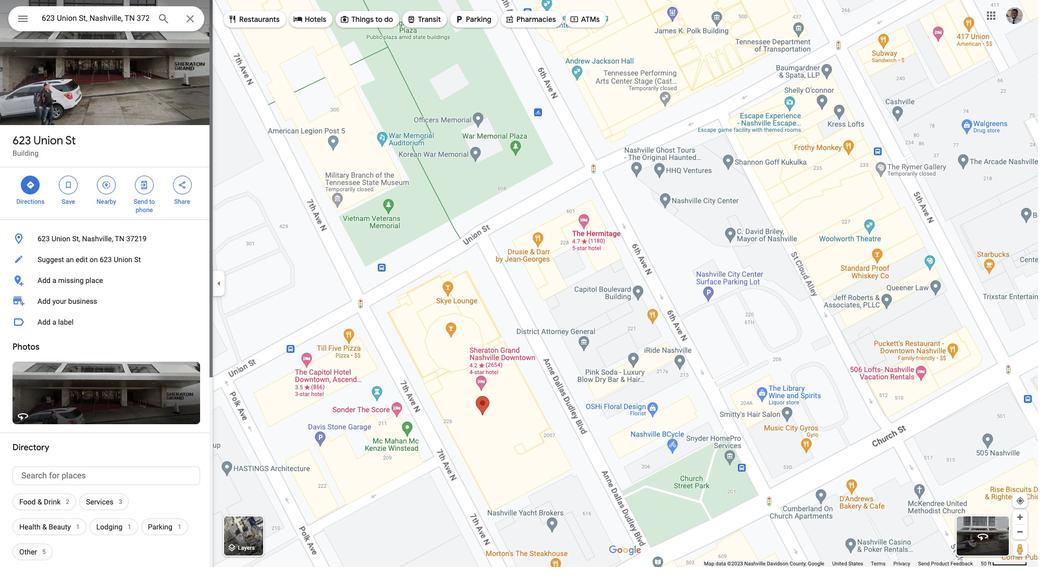 Task type: locate. For each thing, give the bounding box(es) containing it.
623 inside 623 union st building
[[13, 133, 31, 148]]

missing
[[58, 276, 84, 285]]

do
[[384, 15, 393, 24]]

3 1 from the left
[[178, 523, 181, 531]]

footer
[[704, 560, 981, 567]]

2 add from the top
[[38, 297, 51, 305]]

save
[[62, 198, 75, 205]]

nashville,
[[82, 235, 113, 243]]

send to phone
[[134, 198, 155, 214]]

parking 1
[[148, 523, 181, 531]]

an
[[66, 255, 74, 264]]

states
[[849, 561, 863, 567]]

a left the label
[[52, 318, 56, 326]]

1 horizontal spatial 1
[[128, 523, 131, 531]]

1 vertical spatial parking
[[148, 523, 173, 531]]

1 for lodging
[[128, 523, 131, 531]]

union inside button
[[52, 235, 70, 243]]

1 horizontal spatial 623
[[38, 235, 50, 243]]


[[228, 13, 237, 25]]

0 horizontal spatial &
[[37, 498, 42, 506]]

atms
[[581, 15, 600, 24]]

send product feedback
[[918, 561, 973, 567]]

send inside send to phone
[[134, 198, 148, 205]]


[[505, 13, 514, 25]]

1 horizontal spatial send
[[918, 561, 930, 567]]

1 1 from the left
[[76, 523, 80, 531]]

parking right 
[[466, 15, 492, 24]]

a inside add a missing place button
[[52, 276, 56, 285]]

623 up building
[[13, 133, 31, 148]]

0 horizontal spatial to
[[149, 198, 155, 205]]

0 vertical spatial union
[[33, 133, 63, 148]]

1 vertical spatial 623
[[38, 235, 50, 243]]

1 vertical spatial union
[[52, 235, 70, 243]]

1 vertical spatial &
[[42, 523, 47, 531]]

2 horizontal spatial 623
[[100, 255, 112, 264]]

 hotels
[[293, 13, 326, 25]]

terms
[[871, 561, 886, 567]]

0 vertical spatial 623
[[13, 133, 31, 148]]

footer containing map data ©2023 nashville davidson county, google
[[704, 560, 981, 567]]

623 union st main content
[[0, 0, 213, 567]]

a
[[52, 276, 56, 285], [52, 318, 56, 326]]

add for add a missing place
[[38, 276, 51, 285]]

2 vertical spatial 623
[[100, 255, 112, 264]]

st
[[65, 133, 76, 148], [134, 255, 141, 264]]

show street view coverage image
[[1013, 541, 1028, 557]]


[[407, 13, 416, 25]]

other
[[19, 548, 37, 556]]

union left st,
[[52, 235, 70, 243]]

zoom in image
[[1016, 513, 1024, 521]]

feedback
[[951, 561, 973, 567]]

0 vertical spatial &
[[37, 498, 42, 506]]

parking right lodging 1
[[148, 523, 173, 531]]

add a label button
[[0, 312, 213, 333]]

0 vertical spatial to
[[375, 15, 383, 24]]

st inside 623 union st building
[[65, 133, 76, 148]]

3 add from the top
[[38, 318, 51, 326]]

union
[[33, 133, 63, 148], [52, 235, 70, 243], [114, 255, 132, 264]]

map data ©2023 nashville davidson county, google
[[704, 561, 825, 567]]

623 for st
[[13, 133, 31, 148]]

terms button
[[871, 560, 886, 567]]

building
[[13, 149, 39, 157]]

623 inside suggest an edit on 623 union st button
[[100, 255, 112, 264]]

a for missing
[[52, 276, 56, 285]]

zoom out image
[[1016, 528, 1024, 536]]


[[26, 179, 35, 191]]

1 add from the top
[[38, 276, 51, 285]]

 search field
[[8, 6, 204, 33]]

2 vertical spatial union
[[114, 255, 132, 264]]

union down tn
[[114, 255, 132, 264]]

product
[[931, 561, 950, 567]]

0 vertical spatial parking
[[466, 15, 492, 24]]

a inside add a label button
[[52, 318, 56, 326]]

50
[[981, 561, 987, 567]]

2 a from the top
[[52, 318, 56, 326]]

on
[[90, 255, 98, 264]]

 pharmacies
[[505, 13, 556, 25]]

footer inside google maps element
[[704, 560, 981, 567]]

united states
[[832, 561, 863, 567]]

None field
[[42, 12, 149, 25]]

county,
[[790, 561, 807, 567]]

0 vertical spatial send
[[134, 198, 148, 205]]

union up building
[[33, 133, 63, 148]]

0 horizontal spatial st
[[65, 133, 76, 148]]

place
[[85, 276, 103, 285]]

privacy button
[[894, 560, 911, 567]]

add left your
[[38, 297, 51, 305]]

623 up suggest
[[38, 235, 50, 243]]

623
[[13, 133, 31, 148], [38, 235, 50, 243], [100, 255, 112, 264]]

ft
[[988, 561, 992, 567]]

623 union st building
[[13, 133, 76, 157]]

0 horizontal spatial send
[[134, 198, 148, 205]]

phone
[[136, 206, 153, 214]]

union inside 623 union st building
[[33, 133, 63, 148]]

business
[[68, 297, 97, 305]]

& right food at the left bottom
[[37, 498, 42, 506]]

actions for 623 union st region
[[0, 167, 213, 219]]

union for st
[[33, 133, 63, 148]]

add
[[38, 276, 51, 285], [38, 297, 51, 305], [38, 318, 51, 326]]

1 vertical spatial send
[[918, 561, 930, 567]]

send
[[134, 198, 148, 205], [918, 561, 930, 567]]

united states button
[[832, 560, 863, 567]]

623 for st,
[[38, 235, 50, 243]]

send inside button
[[918, 561, 930, 567]]

nashville
[[745, 561, 766, 567]]

2 horizontal spatial 1
[[178, 523, 181, 531]]

1 inside lodging 1
[[128, 523, 131, 531]]

1 horizontal spatial &
[[42, 523, 47, 531]]

1 vertical spatial to
[[149, 198, 155, 205]]

1 vertical spatial st
[[134, 255, 141, 264]]

5
[[42, 548, 46, 556]]

st down 37219
[[134, 255, 141, 264]]

edit
[[76, 255, 88, 264]]

lodging 1
[[96, 523, 131, 531]]

add down suggest
[[38, 276, 51, 285]]

1 inside parking 1
[[178, 523, 181, 531]]

other 5
[[19, 548, 46, 556]]

2 1 from the left
[[128, 523, 131, 531]]

0 horizontal spatial 623
[[13, 133, 31, 148]]

add left the label
[[38, 318, 51, 326]]

parking inside  parking
[[466, 15, 492, 24]]

suggest an edit on 623 union st button
[[0, 249, 213, 270]]

parking
[[466, 15, 492, 24], [148, 523, 173, 531]]

add a missing place button
[[0, 270, 213, 291]]

1 vertical spatial add
[[38, 297, 51, 305]]

1 vertical spatial a
[[52, 318, 56, 326]]

623 inside 623 union st, nashville, tn 37219 button
[[38, 235, 50, 243]]

google
[[808, 561, 825, 567]]

2 vertical spatial add
[[38, 318, 51, 326]]

to left do
[[375, 15, 383, 24]]

1 a from the top
[[52, 276, 56, 285]]

add a label
[[38, 318, 74, 326]]

0 horizontal spatial 1
[[76, 523, 80, 531]]

1 horizontal spatial parking
[[466, 15, 492, 24]]

1
[[76, 523, 80, 531], [128, 523, 131, 531], [178, 523, 181, 531]]

st up 
[[65, 133, 76, 148]]

0 horizontal spatial parking
[[148, 523, 173, 531]]

1 horizontal spatial st
[[134, 255, 141, 264]]

to
[[375, 15, 383, 24], [149, 198, 155, 205]]

hotels
[[305, 15, 326, 24]]

parking inside 623 union st main content
[[148, 523, 173, 531]]

& right "health"
[[42, 523, 47, 531]]

None text field
[[13, 467, 200, 485]]

add for add your business
[[38, 297, 51, 305]]

label
[[58, 318, 74, 326]]

send up phone
[[134, 198, 148, 205]]

0 vertical spatial add
[[38, 276, 51, 285]]


[[293, 13, 303, 25]]

nearby
[[96, 198, 116, 205]]

623 right on
[[100, 255, 112, 264]]

1 horizontal spatial to
[[375, 15, 383, 24]]

google maps element
[[0, 0, 1038, 567]]

0 vertical spatial a
[[52, 276, 56, 285]]

to up phone
[[149, 198, 155, 205]]

add inside button
[[38, 318, 51, 326]]

a left missing
[[52, 276, 56, 285]]

send left product
[[918, 561, 930, 567]]

add inside button
[[38, 276, 51, 285]]

0 vertical spatial st
[[65, 133, 76, 148]]



Task type: describe. For each thing, give the bounding box(es) containing it.

[[340, 13, 349, 25]]

united
[[832, 561, 847, 567]]

 parking
[[455, 13, 492, 25]]

tn
[[115, 235, 124, 243]]

things
[[351, 15, 374, 24]]


[[102, 179, 111, 191]]

health
[[19, 523, 41, 531]]

photos
[[13, 342, 39, 352]]

street view image
[[977, 530, 989, 543]]

transit
[[418, 15, 441, 24]]

623 Union St, Nashville, TN 37219 field
[[8, 6, 204, 31]]

privacy
[[894, 561, 911, 567]]

services 3
[[86, 498, 122, 506]]

add for add a label
[[38, 318, 51, 326]]

 things to do
[[340, 13, 393, 25]]

davidson
[[767, 561, 789, 567]]

a for label
[[52, 318, 56, 326]]

 restaurants
[[228, 13, 280, 25]]

50 ft
[[981, 561, 992, 567]]

37219
[[126, 235, 147, 243]]

& for drink
[[37, 498, 42, 506]]

send for send product feedback
[[918, 561, 930, 567]]

layers
[[238, 545, 255, 552]]


[[64, 179, 73, 191]]

drink
[[44, 498, 61, 506]]

health & beauty 1
[[19, 523, 80, 531]]

50 ft button
[[981, 561, 1027, 567]]

beauty
[[49, 523, 71, 531]]

1 inside health & beauty 1
[[76, 523, 80, 531]]

collapse side panel image
[[213, 278, 225, 289]]

3
[[119, 498, 122, 506]]

to inside  things to do
[[375, 15, 383, 24]]

623 union st, nashville, tn 37219 button
[[0, 228, 213, 249]]

©2023
[[727, 561, 743, 567]]

to inside send to phone
[[149, 198, 155, 205]]

map
[[704, 561, 715, 567]]

623 union st, nashville, tn 37219
[[38, 235, 147, 243]]

lodging
[[96, 523, 123, 531]]

1 for parking
[[178, 523, 181, 531]]

send product feedback button
[[918, 560, 973, 567]]

send for send to phone
[[134, 198, 148, 205]]

 button
[[8, 6, 38, 33]]

pharmacies
[[517, 15, 556, 24]]

show your location image
[[1016, 496, 1025, 506]]

your
[[52, 297, 66, 305]]

union for st,
[[52, 235, 70, 243]]


[[140, 179, 149, 191]]


[[455, 13, 464, 25]]

2
[[66, 498, 69, 506]]

add your business link
[[0, 291, 213, 312]]

none field inside 623 union st, nashville, tn 37219 field
[[42, 12, 149, 25]]

 atms
[[570, 13, 600, 25]]

share
[[174, 198, 190, 205]]

add a missing place
[[38, 276, 103, 285]]

food
[[19, 498, 36, 506]]


[[17, 11, 29, 26]]

union inside button
[[114, 255, 132, 264]]

& for beauty
[[42, 523, 47, 531]]

food & drink 2
[[19, 498, 69, 506]]

 transit
[[407, 13, 441, 25]]

st,
[[72, 235, 80, 243]]

suggest an edit on 623 union st
[[38, 255, 141, 264]]

directory
[[13, 443, 49, 453]]

st inside button
[[134, 255, 141, 264]]

directions
[[16, 198, 44, 205]]

suggest
[[38, 255, 64, 264]]

data
[[716, 561, 726, 567]]

services
[[86, 498, 113, 506]]

restaurants
[[239, 15, 280, 24]]


[[570, 13, 579, 25]]

add your business
[[38, 297, 97, 305]]

google account: leeland pitt  
(leeland.pitt@adept.ai) image
[[1007, 7, 1023, 24]]

none text field inside 623 union st main content
[[13, 467, 200, 485]]


[[178, 179, 187, 191]]



Task type: vqa. For each thing, say whether or not it's contained in the screenshot.


